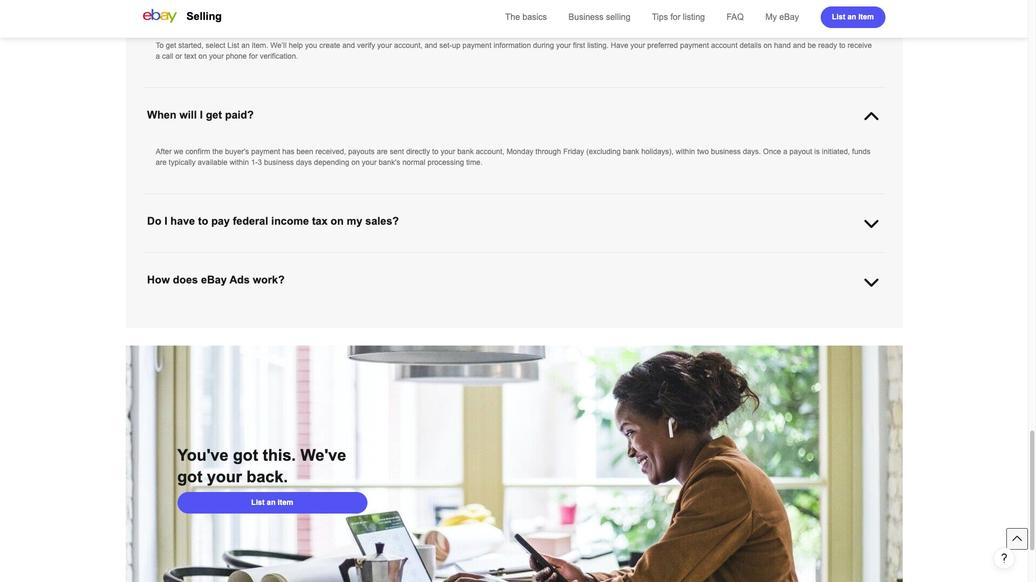 Task type: describe. For each thing, give the bounding box(es) containing it.
when will i get paid?
[[147, 109, 254, 121]]

to inside after we confirm the buyer's payment has been received, payouts are sent directly to your bank account, monday through friday (excluding bank holidays), within two business days. once a payout is initiated, funds are typically available within 1-3 business days depending on your bank's normal processing time.
[[432, 147, 438, 156]]

how for how do i create an account?
[[147, 3, 170, 15]]

create inside ebay ads can help you build your business on ebay with effective advertising tools that create a meaningful connection between you and ebay's global community of passionate buyers - and help you sell your items faster. stand out among billions of listings on ebay by putting your items in front of interested buyers no matter the size of your budget.
[[448, 312, 469, 321]]

2 horizontal spatial help
[[792, 312, 806, 321]]

to inside to get started, select list an item. we'll help you create and verify your account, and set-up payment information during your first listing. have your preferred payment account details on hand and be ready to receive a call or text on your phone for verification.
[[839, 41, 846, 50]]

and right -
[[777, 312, 790, 321]]

0 horizontal spatial help
[[204, 312, 218, 321]]

0 vertical spatial buyers
[[748, 312, 770, 321]]

0 vertical spatial list an item
[[832, 12, 874, 21]]

once
[[763, 147, 781, 156]]

than
[[562, 275, 576, 284]]

sales.
[[805, 254, 825, 262]]

$1,000
[[771, 275, 794, 284]]

ebay left by
[[307, 323, 325, 332]]

sell inside ebay ads can help you build your business on ebay with effective advertising tools that create a meaningful connection between you and ebay's global community of passionate buyers - and help you sell your items faster. stand out among billions of listings on ebay by putting your items in front of interested buyers no matter the size of your budget.
[[822, 312, 834, 321]]

regulations
[[253, 254, 290, 262]]

ebay right my
[[779, 12, 799, 22]]

i for get
[[200, 109, 203, 121]]

that inside ebay ads can help you build your business on ebay with effective advertising tools that create a meaningful connection between you and ebay's global community of passionate buyers - and help you sell your items faster. stand out among billions of listings on ebay by putting your items in front of interested buyers no matter the size of your budget.
[[434, 312, 446, 321]]

form
[[617, 254, 635, 262]]

your up 'profit'
[[271, 264, 285, 273]]

2 horizontal spatial list
[[832, 12, 845, 21]]

on up bike
[[742, 264, 750, 273]]

mean
[[651, 264, 670, 273]]

my ebay link
[[765, 12, 799, 22]]

of down tools
[[424, 323, 430, 332]]

matter
[[503, 323, 524, 332]]

0 horizontal spatial item
[[278, 498, 293, 507]]

you right the if
[[698, 275, 710, 284]]

what
[[579, 275, 595, 284]]

your down the "then"
[[836, 312, 850, 321]]

like
[[548, 254, 560, 262]]

with
[[331, 312, 345, 321]]

pay
[[211, 215, 230, 227]]

budget.
[[579, 323, 605, 332]]

0 vertical spatial ads
[[229, 274, 250, 286]]

ads inside ebay ads can help you build your business on ebay with effective advertising tools that create a meaningful connection between you and ebay's global community of passionate buyers - and help you sell your items faster. stand out among billions of listings on ebay by putting your items in front of interested buyers no matter the size of your budget.
[[175, 312, 188, 321]]

your down the between
[[563, 323, 577, 332]]

you up so
[[355, 264, 367, 273]]

ebay up by
[[312, 312, 329, 321]]

1 horizontal spatial receive
[[724, 254, 748, 262]]

1 all from the left
[[317, 254, 325, 262]]

your inside you've got this. we've got your back.
[[207, 468, 242, 486]]

listing.
[[587, 41, 609, 50]]

my
[[765, 12, 777, 22]]

if
[[692, 275, 696, 284]]

more
[[778, 254, 795, 262]]

are up bank's
[[377, 147, 388, 156]]

for right tips
[[670, 12, 681, 22]]

a up less
[[545, 264, 550, 273]]

out inside ebay ads can help you build your business on ebay with effective advertising tools that create a meaningful connection between you and ebay's global community of passionate buyers - and help you sell your items faster. stand out among billions of listings on ebay by putting your items in front of interested buyers no matter the size of your budget.
[[200, 323, 211, 332]]

you up among
[[220, 312, 233, 321]]

and right hand
[[793, 41, 806, 50]]

you down year,
[[808, 312, 820, 321]]

1 vertical spatial in
[[398, 264, 403, 273]]

1 horizontal spatial sold
[[233, 275, 247, 284]]

2 vertical spatial i
[[164, 215, 167, 227]]

(excluding
[[586, 147, 621, 156]]

do
[[173, 3, 186, 15]]

something
[[471, 275, 506, 284]]

the basics link
[[505, 12, 547, 22]]

that down requirement
[[205, 275, 218, 284]]

list inside to get started, select list an item. we'll help you create and verify your account, and set-up payment information during your first listing. have your preferred payment account details on hand and be ready to receive a call or text on your phone for verification.
[[227, 41, 239, 50]]

community
[[662, 312, 698, 321]]

have
[[170, 215, 195, 227]]

only
[[165, 275, 180, 284]]

payment inside after we confirm the buyer's payment has been received, payouts are sent directly to your bank account, monday through friday (excluding bank holidays), within two business days. once a payout is initiated, funds are typically available within 1-3 business days depending on your bank's normal processing time.
[[251, 147, 280, 156]]

you up budget.
[[586, 312, 598, 321]]

0 vertical spatial got
[[233, 447, 258, 465]]

my
[[347, 215, 362, 227]]

0 horizontal spatial receive
[[519, 264, 543, 273]]

0 horizontal spatial items
[[378, 323, 396, 332]]

bank's
[[379, 158, 400, 167]]

during
[[533, 41, 554, 50]]

on left jan
[[184, 254, 192, 262]]

1 vertical spatial buyers
[[467, 323, 490, 332]]

to down any
[[432, 286, 439, 295]]

1 may from the left
[[230, 264, 244, 273]]

a inside ebay ads can help you build your business on ebay with effective advertising tools that create a meaningful connection between you and ebay's global community of passionate buyers - and help you sell your items faster. stand out among billions of listings on ebay by putting your items in front of interested buyers no matter the size of your budget.
[[471, 312, 476, 321]]

ebay up faster.
[[156, 312, 173, 321]]

call
[[162, 52, 173, 60]]

to get started, select list an item. we'll help you create and verify your account, and set-up payment information during your first listing. have your preferred payment account details on hand and be ready to receive a call or text on your phone for verification.
[[156, 41, 872, 60]]

2 horizontal spatial payment
[[680, 41, 709, 50]]

for left less
[[535, 275, 544, 284]]

directly
[[406, 147, 430, 156]]

be inside starting on jan 1, 2022, irs regulations require all businesses that process payments, including online marketplaces like ebay, to issue a form 1099-k for all sellers who receive $600 or more in sales. the new tax reporting requirement may impact your 2022 tax return that you may file in 2023. however, just because you receive a 1099-k doesn't automatically mean that you'll owe taxes on the amount reported on your 1099- k. only goods that are sold for a profit are considered taxable, so you won't owe any taxes on something you sell for less than what you paid for it. for example, if you bought a bike for $1,000 last year, and then sold it on ebay today for $700, that $700 you made would generally not be subject to income tax. check out our
[[396, 286, 404, 295]]

and left verify
[[342, 41, 355, 50]]

business inside ebay ads can help you build your business on ebay with effective advertising tools that create a meaningful connection between you and ebay's global community of passionate buyers - and help you sell your items faster. stand out among billions of listings on ebay by putting your items in front of interested buyers no matter the size of your budget.
[[270, 312, 299, 321]]

k.
[[156, 275, 163, 284]]

0 horizontal spatial taxes
[[440, 275, 458, 284]]

and up learn
[[600, 312, 613, 321]]

0 vertical spatial tax
[[312, 215, 328, 227]]

get inside to get started, select list an item. we'll help you create and verify your account, and set-up payment information during your first listing. have your preferred payment account details on hand and be ready to receive a call or text on your phone for verification.
[[166, 41, 176, 50]]

global
[[640, 312, 660, 321]]

1 vertical spatial owe
[[410, 275, 424, 284]]

1 vertical spatial business
[[264, 158, 294, 167]]

0 vertical spatial item
[[858, 12, 874, 21]]

help, opens dialogs image
[[999, 554, 1010, 564]]

are up the today
[[220, 275, 231, 284]]

ebay inside starting on jan 1, 2022, irs regulations require all businesses that process payments, including online marketplaces like ebay, to issue a form 1099-k for all sellers who receive $600 or more in sales. the new tax reporting requirement may impact your 2022 tax return that you may file in 2023. however, just because you receive a 1099-k doesn't automatically mean that you'll owe taxes on the amount reported on your 1099- k. only goods that are sold for a profit are considered taxable, so you won't owe any taxes on something you sell for less than what you paid for it. for example, if you bought a bike for $1,000 last year, and then sold it on ebay today for $700, that $700 you made would generally not be subject to income tax. check out our
[[188, 286, 205, 295]]

0 horizontal spatial 1099-
[[552, 264, 571, 273]]

learn
[[607, 323, 626, 332]]

business selling link
[[569, 12, 630, 22]]

your up processing
[[441, 147, 455, 156]]

details
[[740, 41, 762, 50]]

can
[[190, 312, 202, 321]]

we
[[174, 147, 183, 156]]

for right the today
[[228, 286, 237, 295]]

0 vertical spatial business
[[711, 147, 741, 156]]

not
[[383, 286, 394, 295]]

on inside after we confirm the buyer's payment has been received, payouts are sent directly to your bank account, monday through friday (excluding bank holidays), within two business days. once a payout is initiated, funds are typically available within 1-3 business days depending on your bank's normal processing time.
[[351, 158, 360, 167]]

to up doesn't
[[583, 254, 589, 262]]

buyer's
[[225, 147, 249, 156]]

account, inside after we confirm the buyer's payment has been received, payouts are sent directly to your bank account, monday through friday (excluding bank holidays), within two business days. once a payout is initiated, funds are typically available within 1-3 business days depending on your bank's normal processing time.
[[476, 147, 504, 156]]

a down 'impact'
[[260, 275, 264, 284]]

any
[[426, 275, 438, 284]]

or inside to get started, select list an item. we'll help you create and verify your account, and set-up payment information during your first listing. have your preferred payment account details on hand and be ready to receive a call or text on your phone for verification.
[[175, 52, 182, 60]]

preferred
[[647, 41, 678, 50]]

your up billions
[[253, 312, 267, 321]]

0 horizontal spatial create
[[195, 3, 227, 15]]

your right verify
[[377, 41, 392, 50]]

0 horizontal spatial list an item link
[[177, 493, 367, 514]]

it
[[172, 286, 175, 295]]

on down just
[[460, 275, 469, 284]]

0 vertical spatial the
[[505, 12, 520, 22]]

generally
[[351, 286, 381, 295]]

process
[[382, 254, 408, 262]]

businesses
[[327, 254, 365, 262]]

on right it on the left
[[178, 286, 186, 295]]

you right so
[[376, 275, 388, 284]]

sell inside starting on jan 1, 2022, irs regulations require all businesses that process payments, including online marketplaces like ebay, to issue a form 1099-k for all sellers who receive $600 or more in sales. the new tax reporting requirement may impact your 2022 tax return that you may file in 2023. however, just because you receive a 1099-k doesn't automatically mean that you'll owe taxes on the amount reported on your 1099- k. only goods that are sold for a profit are considered taxable, so you won't owe any taxes on something you sell for less than what you paid for it. for example, if you bought a bike for $1,000 last year, and then sold it on ebay today for $700, that $700 you made would generally not be subject to income tax. check out our
[[522, 275, 533, 284]]

time.
[[466, 158, 483, 167]]

would
[[329, 286, 348, 295]]

so
[[366, 275, 374, 284]]

considered
[[298, 275, 335, 284]]

after
[[156, 147, 172, 156]]

verification.
[[260, 52, 298, 60]]

or inside starting on jan 1, 2022, irs regulations require all businesses that process payments, including online marketplaces like ebay, to issue a form 1099-k for all sellers who receive $600 or more in sales. the new tax reporting requirement may impact your 2022 tax return that you may file in 2023. however, just because you receive a 1099-k doesn't automatically mean that you'll owe taxes on the amount reported on your 1099- k. only goods that are sold for a profit are considered taxable, so you won't owe any taxes on something you sell for less than what you paid for it. for example, if you bought a bike for $1,000 last year, and then sold it on ebay today for $700, that $700 you made would generally not be subject to income tax. check out our
[[769, 254, 776, 262]]

that down 'profit'
[[260, 286, 272, 295]]

on left my
[[331, 215, 344, 227]]

information
[[494, 41, 531, 50]]

amount
[[765, 264, 790, 273]]

$700,
[[239, 286, 258, 295]]

1 vertical spatial got
[[177, 468, 202, 486]]

first
[[573, 41, 585, 50]]

tips for listing
[[652, 12, 705, 22]]

account
[[711, 41, 738, 50]]

.
[[645, 323, 647, 332]]

sellers
[[684, 254, 706, 262]]

to left pay
[[198, 215, 208, 227]]

then
[[843, 275, 858, 284]]

the inside starting on jan 1, 2022, irs regulations require all businesses that process payments, including online marketplaces like ebay, to issue a form 1099-k for all sellers who receive $600 or more in sales. the new tax reporting requirement may impact your 2022 tax return that you may file in 2023. however, just because you receive a 1099-k doesn't automatically mean that you'll owe taxes on the amount reported on your 1099- k. only goods that are sold for a profit are considered taxable, so you won't owe any taxes on something you sell for less than what you paid for it. for example, if you bought a bike for $1,000 last year, and then sold it on ebay today for $700, that $700 you made would generally not be subject to income tax. check out our
[[752, 264, 763, 273]]

you right $700 in the left of the page
[[293, 286, 306, 295]]

won't
[[390, 275, 408, 284]]

irs
[[238, 254, 251, 262]]

$600
[[750, 254, 767, 262]]

1 horizontal spatial list
[[251, 498, 265, 507]]

ready
[[818, 41, 837, 50]]

my ebay
[[765, 12, 799, 22]]

0 vertical spatial in
[[797, 254, 803, 262]]

1 bank from the left
[[457, 147, 474, 156]]

that left process
[[367, 254, 380, 262]]

by
[[327, 323, 335, 332]]

passionate
[[709, 312, 745, 321]]

you inside to get started, select list an item. we'll help you create and verify your account, and set-up payment information during your first listing. have your preferred payment account details on hand and be ready to receive a call or text on your phone for verification.
[[305, 41, 317, 50]]

a left bike
[[738, 275, 742, 284]]

that down businesses
[[340, 264, 353, 273]]

0 horizontal spatial income
[[271, 215, 309, 227]]

how for how does ebay ads work?
[[147, 274, 170, 286]]

interested
[[432, 323, 465, 332]]

your down 'new'
[[833, 264, 848, 273]]

1 vertical spatial sold
[[156, 286, 170, 295]]

are down after
[[156, 158, 167, 167]]

2 all from the left
[[674, 254, 682, 262]]



Task type: locate. For each thing, give the bounding box(es) containing it.
on down payouts
[[351, 158, 360, 167]]

business down has
[[264, 158, 294, 167]]

0 horizontal spatial sell
[[522, 275, 533, 284]]

list an item down back.
[[251, 498, 293, 507]]

taxable,
[[337, 275, 364, 284]]

1 horizontal spatial be
[[808, 41, 816, 50]]

1 horizontal spatial list an item link
[[821, 6, 885, 28]]

your down select
[[209, 52, 224, 60]]

in
[[797, 254, 803, 262], [398, 264, 403, 273], [398, 323, 404, 332]]

your left first
[[556, 41, 571, 50]]

list an item link up ready in the right top of the page
[[821, 6, 885, 28]]

1 horizontal spatial payment
[[463, 41, 492, 50]]

the inside after we confirm the buyer's payment has been received, payouts are sent directly to your bank account, monday through friday (excluding bank holidays), within two business days. once a payout is initiated, funds are typically available within 1-3 business days depending on your bank's normal processing time.
[[212, 147, 223, 156]]

you up our
[[508, 275, 520, 284]]

taxes up bought
[[722, 264, 740, 273]]

and left set-
[[425, 41, 437, 50]]

impact
[[246, 264, 269, 273]]

days
[[296, 158, 312, 167]]

the left 'new'
[[827, 254, 840, 262]]

the down the $600
[[752, 264, 763, 273]]

in down advertising
[[398, 323, 404, 332]]

federal
[[233, 215, 268, 227]]

0 horizontal spatial may
[[230, 264, 244, 273]]

create up interested
[[448, 312, 469, 321]]

1 vertical spatial or
[[769, 254, 776, 262]]

and left the "then"
[[828, 275, 841, 284]]

2 horizontal spatial receive
[[848, 41, 872, 50]]

your
[[377, 41, 392, 50], [556, 41, 571, 50], [630, 41, 645, 50], [209, 52, 224, 60], [441, 147, 455, 156], [362, 158, 377, 167], [271, 264, 285, 273], [833, 264, 848, 273], [253, 312, 267, 321], [836, 312, 850, 321], [361, 323, 376, 332], [563, 323, 577, 332], [207, 468, 242, 486]]

receive
[[848, 41, 872, 50], [724, 254, 748, 262], [519, 264, 543, 273]]

and
[[342, 41, 355, 50], [425, 41, 437, 50], [793, 41, 806, 50], [828, 275, 841, 284], [600, 312, 613, 321], [777, 312, 790, 321]]

in up reported
[[797, 254, 803, 262]]

tips for listing link
[[652, 12, 705, 22]]

tax up the considered
[[306, 264, 317, 273]]

bank left holidays),
[[623, 147, 639, 156]]

how left do
[[147, 3, 170, 15]]

1 vertical spatial items
[[378, 323, 396, 332]]

0 horizontal spatial list an item
[[251, 498, 293, 507]]

the down connection
[[526, 323, 537, 332]]

meaningful
[[478, 312, 515, 321]]

0 vertical spatial k
[[656, 254, 661, 262]]

2 vertical spatial create
[[448, 312, 469, 321]]

today
[[207, 286, 226, 295]]

to right ready in the right top of the page
[[839, 41, 846, 50]]

in inside ebay ads can help you build your business on ebay with effective advertising tools that create a meaningful connection between you and ebay's global community of passionate buyers - and help you sell your items faster. stand out among billions of listings on ebay by putting your items in front of interested buyers no matter the size of your budget.
[[398, 323, 404, 332]]

out left our
[[505, 286, 516, 295]]

are down 2022 on the left of page
[[285, 275, 296, 284]]

through
[[535, 147, 561, 156]]

0 vertical spatial or
[[175, 52, 182, 60]]

you've got this. we've got your back.
[[177, 447, 346, 486]]

your right have
[[630, 41, 645, 50]]

1 horizontal spatial i
[[189, 3, 192, 15]]

on down made
[[301, 312, 310, 321]]

be inside to get started, select list an item. we'll help you create and verify your account, and set-up payment information during your first listing. have your preferred payment account details on hand and be ready to receive a call or text on your phone for verification.
[[808, 41, 816, 50]]

get left the paid?
[[206, 109, 222, 121]]

received,
[[315, 147, 346, 156]]

0 vertical spatial i
[[189, 3, 192, 15]]

0 horizontal spatial payment
[[251, 147, 280, 156]]

starting
[[156, 254, 182, 262]]

k down ebay,
[[571, 264, 576, 273]]

0 horizontal spatial list
[[227, 41, 239, 50]]

1 horizontal spatial may
[[369, 264, 384, 273]]

2 horizontal spatial i
[[200, 109, 203, 121]]

2 vertical spatial in
[[398, 323, 404, 332]]

your down payouts
[[362, 158, 377, 167]]

bank
[[457, 147, 474, 156], [623, 147, 639, 156]]

1 horizontal spatial owe
[[706, 264, 720, 273]]

0 horizontal spatial within
[[230, 158, 249, 167]]

do i have to pay federal income tax on my sales?
[[147, 215, 399, 227]]

0 horizontal spatial sold
[[156, 286, 170, 295]]

2 vertical spatial tax
[[306, 264, 317, 273]]

build
[[235, 312, 251, 321]]

1 horizontal spatial help
[[289, 41, 303, 50]]

item.
[[252, 41, 268, 50]]

create left verify
[[319, 41, 340, 50]]

1099- down like
[[552, 264, 571, 273]]

1 horizontal spatial get
[[206, 109, 222, 121]]

friday
[[563, 147, 584, 156]]

on left hand
[[764, 41, 772, 50]]

1 horizontal spatial items
[[853, 312, 871, 321]]

account, inside to get started, select list an item. we'll help you create and verify your account, and set-up payment information during your first listing. have your preferred payment account details on hand and be ready to receive a call or text on your phone for verification.
[[394, 41, 423, 50]]

will
[[179, 109, 197, 121]]

1 vertical spatial create
[[319, 41, 340, 50]]

0 horizontal spatial get
[[166, 41, 176, 50]]

1 horizontal spatial item
[[858, 12, 874, 21]]

0 horizontal spatial out
[[200, 323, 211, 332]]

1 horizontal spatial within
[[676, 147, 695, 156]]

i
[[189, 3, 192, 15], [200, 109, 203, 121], [164, 215, 167, 227]]

may down irs
[[230, 264, 244, 273]]

file
[[386, 264, 395, 273]]

2 horizontal spatial 1099-
[[850, 264, 869, 273]]

2 how from the top
[[147, 274, 170, 286]]

ebay,
[[562, 254, 581, 262]]

out
[[505, 286, 516, 295], [200, 323, 211, 332]]

1 horizontal spatial sell
[[822, 312, 834, 321]]

size
[[539, 323, 552, 332]]

2 may from the left
[[369, 264, 384, 273]]

that
[[367, 254, 380, 262], [340, 264, 353, 273], [672, 264, 684, 273], [205, 275, 218, 284], [260, 286, 272, 295], [434, 312, 446, 321]]

and inside starting on jan 1, 2022, irs regulations require all businesses that process payments, including online marketplaces like ebay, to issue a form 1099-k for all sellers who receive $600 or more in sales. the new tax reporting requirement may impact your 2022 tax return that you may file in 2023. however, just because you receive a 1099-k doesn't automatically mean that you'll owe taxes on the amount reported on your 1099- k. only goods that are sold for a profit are considered taxable, so you won't owe any taxes on something you sell for less than what you paid for it. for example, if you bought a bike for $1,000 last year, and then sold it on ebay today for $700, that $700 you made would generally not be subject to income tax. check out our
[[828, 275, 841, 284]]

1 vertical spatial item
[[278, 498, 293, 507]]

or right call
[[175, 52, 182, 60]]

income up require
[[271, 215, 309, 227]]

2 vertical spatial business
[[270, 312, 299, 321]]

reporting
[[156, 264, 186, 273]]

1 vertical spatial tax
[[858, 254, 868, 262]]

of right "size"
[[554, 323, 561, 332]]

an inside to get started, select list an item. we'll help you create and verify your account, and set-up payment information during your first listing. have your preferred payment account details on hand and be ready to receive a call or text on your phone for verification.
[[241, 41, 250, 50]]

ebay down 'goods'
[[188, 286, 205, 295]]

however,
[[427, 264, 458, 273]]

1 vertical spatial how
[[147, 274, 170, 286]]

doesn't
[[578, 264, 603, 273]]

faster.
[[156, 323, 176, 332]]

paid
[[611, 275, 625, 284]]

ebay down requirement
[[201, 274, 227, 286]]

business up listings
[[270, 312, 299, 321]]

requirement
[[188, 264, 228, 273]]

holidays),
[[641, 147, 674, 156]]

2023.
[[406, 264, 424, 273]]

a inside after we confirm the buyer's payment has been received, payouts are sent directly to your bank account, monday through friday (excluding bank holidays), within two business days. once a payout is initiated, funds are typically available within 1-3 business days depending on your bank's normal processing time.
[[783, 147, 787, 156]]

list an item
[[832, 12, 874, 21], [251, 498, 293, 507]]

the inside starting on jan 1, 2022, irs regulations require all businesses that process payments, including online marketplaces like ebay, to issue a form 1099-k for all sellers who receive $600 or more in sales. the new tax reporting requirement may impact your 2022 tax return that you may file in 2023. however, just because you receive a 1099-k doesn't automatically mean that you'll owe taxes on the amount reported on your 1099- k. only goods that are sold for a profit are considered taxable, so you won't owe any taxes on something you sell for less than what you paid for it. for example, if you bought a bike for $1,000 last year, and then sold it on ebay today for $700, that $700 you made would generally not be subject to income tax. check out our
[[827, 254, 840, 262]]

1 horizontal spatial all
[[674, 254, 682, 262]]

on right listings
[[297, 323, 305, 332]]

a right once
[[783, 147, 787, 156]]

of
[[701, 312, 707, 321], [263, 323, 270, 332], [424, 323, 430, 332], [554, 323, 561, 332]]

-
[[772, 312, 775, 321]]

0 vertical spatial be
[[808, 41, 816, 50]]

account, left set-
[[394, 41, 423, 50]]

receive right ready in the right top of the page
[[848, 41, 872, 50]]

your down 'you've'
[[207, 468, 242, 486]]

funds
[[852, 147, 871, 156]]

1099- up the "then"
[[850, 264, 869, 273]]

business
[[569, 12, 604, 22]]

a left form
[[611, 254, 615, 262]]

owe
[[706, 264, 720, 273], [410, 275, 424, 284]]

to up processing
[[432, 147, 438, 156]]

create
[[195, 3, 227, 15], [319, 41, 340, 50], [448, 312, 469, 321]]

ads up stand
[[175, 312, 188, 321]]

putting
[[337, 323, 359, 332]]

does
[[173, 274, 198, 286]]

listing
[[683, 12, 705, 22]]

for up mean
[[663, 254, 672, 262]]

out down can
[[200, 323, 211, 332]]

help right -
[[792, 312, 806, 321]]

1099- up mean
[[637, 254, 656, 262]]

list
[[832, 12, 845, 21], [227, 41, 239, 50], [251, 498, 265, 507]]

sell
[[522, 275, 533, 284], [822, 312, 834, 321]]

our
[[518, 286, 529, 295]]

be left ready in the right top of the page
[[808, 41, 816, 50]]

receive right who
[[724, 254, 748, 262]]

who
[[708, 254, 722, 262]]

0 vertical spatial out
[[505, 286, 516, 295]]

0 horizontal spatial got
[[177, 468, 202, 486]]

is
[[814, 147, 820, 156]]

0 horizontal spatial owe
[[410, 275, 424, 284]]

between
[[555, 312, 584, 321]]

of right community
[[701, 312, 707, 321]]

for
[[646, 275, 658, 284]]

hand
[[774, 41, 791, 50]]

check
[[482, 286, 503, 295]]

sell down year,
[[822, 312, 834, 321]]

1 horizontal spatial 1099-
[[637, 254, 656, 262]]

list an item link down back.
[[177, 493, 367, 514]]

0 vertical spatial within
[[676, 147, 695, 156]]

1 vertical spatial i
[[200, 109, 203, 121]]

verify
[[357, 41, 375, 50]]

you've
[[177, 447, 229, 465]]

1 vertical spatial income
[[441, 286, 465, 295]]

an
[[230, 3, 242, 15], [847, 12, 856, 21], [241, 41, 250, 50], [267, 498, 276, 507]]

1 how from the top
[[147, 3, 170, 15]]

require
[[292, 254, 315, 262]]

2 vertical spatial the
[[526, 323, 537, 332]]

0 horizontal spatial bank
[[457, 147, 474, 156]]

items down advertising
[[378, 323, 396, 332]]

payout
[[790, 147, 812, 156]]

i for create
[[189, 3, 192, 15]]

1 vertical spatial be
[[396, 286, 404, 295]]

1 vertical spatial list an item
[[251, 498, 293, 507]]

work?
[[253, 274, 285, 286]]

how do i create an account?
[[147, 3, 293, 15]]

sell up our
[[522, 275, 533, 284]]

may up so
[[369, 264, 384, 273]]

for inside to get started, select list an item. we'll help you create and verify your account, and set-up payment information during your first listing. have your preferred payment account details on hand and be ready to receive a call or text on your phone for verification.
[[249, 52, 258, 60]]

0 horizontal spatial all
[[317, 254, 325, 262]]

0 vertical spatial receive
[[848, 41, 872, 50]]

payment up 3
[[251, 147, 280, 156]]

account?
[[245, 3, 293, 15]]

billions
[[238, 323, 261, 332]]

we'll
[[270, 41, 287, 50]]

all up return
[[317, 254, 325, 262]]

list an item link
[[821, 6, 885, 28], [177, 493, 367, 514]]

get up call
[[166, 41, 176, 50]]

learn more .
[[607, 323, 647, 332]]

0 vertical spatial sell
[[522, 275, 533, 284]]

for left "it."
[[627, 275, 636, 284]]

1 horizontal spatial the
[[827, 254, 840, 262]]

2 bank from the left
[[623, 147, 639, 156]]

1 horizontal spatial income
[[441, 286, 465, 295]]

1 horizontal spatial taxes
[[722, 264, 740, 273]]

return
[[319, 264, 338, 273]]

account, up "time."
[[476, 147, 504, 156]]

1 vertical spatial k
[[571, 264, 576, 273]]

0 vertical spatial account,
[[394, 41, 423, 50]]

1 vertical spatial receive
[[724, 254, 748, 262]]

paid?
[[225, 109, 254, 121]]

that up "example,"
[[672, 264, 684, 273]]

phone
[[226, 52, 247, 60]]

basics
[[523, 12, 547, 22]]

a inside to get started, select list an item. we'll help you create and verify your account, and set-up payment information during your first listing. have your preferred payment account details on hand and be ready to receive a call or text on your phone for verification.
[[156, 52, 160, 60]]

the
[[212, 147, 223, 156], [752, 264, 763, 273], [526, 323, 537, 332]]

you left paid
[[597, 275, 609, 284]]

2 horizontal spatial the
[[752, 264, 763, 273]]

year,
[[810, 275, 826, 284]]

payments,
[[410, 254, 445, 262]]

starting on jan 1, 2022, irs regulations require all businesses that process payments, including online marketplaces like ebay, to issue a form 1099-k for all sellers who receive $600 or more in sales. the new tax reporting requirement may impact your 2022 tax return that you may file in 2023. however, just because you receive a 1099-k doesn't automatically mean that you'll owe taxes on the amount reported on your 1099- k. only goods that are sold for a profit are considered taxable, so you won't owe any taxes on something you sell for less than what you paid for it. for example, if you bought a bike for $1,000 last year, and then sold it on ebay today for $700, that $700 you made would generally not be subject to income tax. check out our
[[156, 254, 869, 295]]

on right text
[[199, 52, 207, 60]]

1 horizontal spatial the
[[526, 323, 537, 332]]

for right bike
[[760, 275, 769, 284]]

0 vertical spatial taxes
[[722, 264, 740, 273]]

the inside ebay ads can help you build your business on ebay with effective advertising tools that create a meaningful connection between you and ebay's global community of passionate buyers - and help you sell your items faster. stand out among billions of listings on ebay by putting your items in front of interested buyers no matter the size of your budget.
[[526, 323, 537, 332]]

1 horizontal spatial got
[[233, 447, 258, 465]]

out inside starting on jan 1, 2022, irs regulations require all businesses that process payments, including online marketplaces like ebay, to issue a form 1099-k for all sellers who receive $600 or more in sales. the new tax reporting requirement may impact your 2022 tax return that you may file in 2023. however, just because you receive a 1099-k doesn't automatically mean that you'll owe taxes on the amount reported on your 1099- k. only goods that are sold for a profit are considered taxable, so you won't owe any taxes on something you sell for less than what you paid for it. for example, if you bought a bike for $1,000 last year, and then sold it on ebay today for $700, that $700 you made would generally not be subject to income tax. check out our
[[505, 286, 516, 295]]

0 horizontal spatial buyers
[[467, 323, 490, 332]]

1 vertical spatial the
[[752, 264, 763, 273]]

among
[[213, 323, 236, 332]]

a
[[156, 52, 160, 60], [783, 147, 787, 156], [611, 254, 615, 262], [545, 264, 550, 273], [260, 275, 264, 284], [738, 275, 742, 284], [471, 312, 476, 321]]

be
[[808, 41, 816, 50], [396, 286, 404, 295]]

help right can
[[204, 312, 218, 321]]

create inside to get started, select list an item. we'll help you create and verify your account, and set-up payment information during your first listing. have your preferred payment account details on hand and be ready to receive a call or text on your phone for verification.
[[319, 41, 340, 50]]

0 vertical spatial owe
[[706, 264, 720, 273]]

help inside to get started, select list an item. we'll help you create and verify your account, and set-up payment information during your first listing. have your preferred payment account details on hand and be ready to receive a call or text on your phone for verification.
[[289, 41, 303, 50]]

1 horizontal spatial create
[[319, 41, 340, 50]]

1 vertical spatial the
[[827, 254, 840, 262]]

0 vertical spatial items
[[853, 312, 871, 321]]

got up back.
[[233, 447, 258, 465]]

receive inside to get started, select list an item. we'll help you create and verify your account, and set-up payment information during your first listing. have your preferred payment account details on hand and be ready to receive a call or text on your phone for verification.
[[848, 41, 872, 50]]

of left listings
[[263, 323, 270, 332]]

income inside starting on jan 1, 2022, irs regulations require all businesses that process payments, including online marketplaces like ebay, to issue a form 1099-k for all sellers who receive $600 or more in sales. the new tax reporting requirement may impact your 2022 tax return that you may file in 2023. however, just because you receive a 1099-k doesn't automatically mean that you'll owe taxes on the amount reported on your 1099- k. only goods that are sold for a profit are considered taxable, so you won't owe any taxes on something you sell for less than what you paid for it. for example, if you bought a bike for $1,000 last year, and then sold it on ebay today for $700, that $700 you made would generally not be subject to income tax. check out our
[[441, 286, 465, 295]]

1 horizontal spatial list an item
[[832, 12, 874, 21]]

1 vertical spatial list an item link
[[177, 493, 367, 514]]

more
[[628, 323, 645, 332]]

you right we'll at the top
[[305, 41, 317, 50]]

1 horizontal spatial buyers
[[748, 312, 770, 321]]

just
[[460, 264, 472, 273]]

for down 'impact'
[[249, 275, 258, 284]]

online
[[479, 254, 499, 262]]

listings
[[272, 323, 295, 332]]

on up year,
[[823, 264, 831, 273]]

when
[[147, 109, 176, 121]]

got down 'you've'
[[177, 468, 202, 486]]

all left sellers
[[674, 254, 682, 262]]

it.
[[638, 275, 644, 284]]

0 vertical spatial list an item link
[[821, 6, 885, 28]]

how does ebay ads work?
[[147, 274, 285, 286]]

2 vertical spatial receive
[[519, 264, 543, 273]]

0 horizontal spatial k
[[571, 264, 576, 273]]

you down marketplaces
[[505, 264, 517, 273]]

0 vertical spatial create
[[195, 3, 227, 15]]

to
[[156, 41, 164, 50]]

1 horizontal spatial k
[[656, 254, 661, 262]]

income left tax.
[[441, 286, 465, 295]]

1 horizontal spatial account,
[[476, 147, 504, 156]]

1 vertical spatial list
[[227, 41, 239, 50]]

because
[[474, 264, 503, 273]]

has
[[282, 147, 294, 156]]

your down effective
[[361, 323, 376, 332]]



Task type: vqa. For each thing, say whether or not it's contained in the screenshot.
the left income
yes



